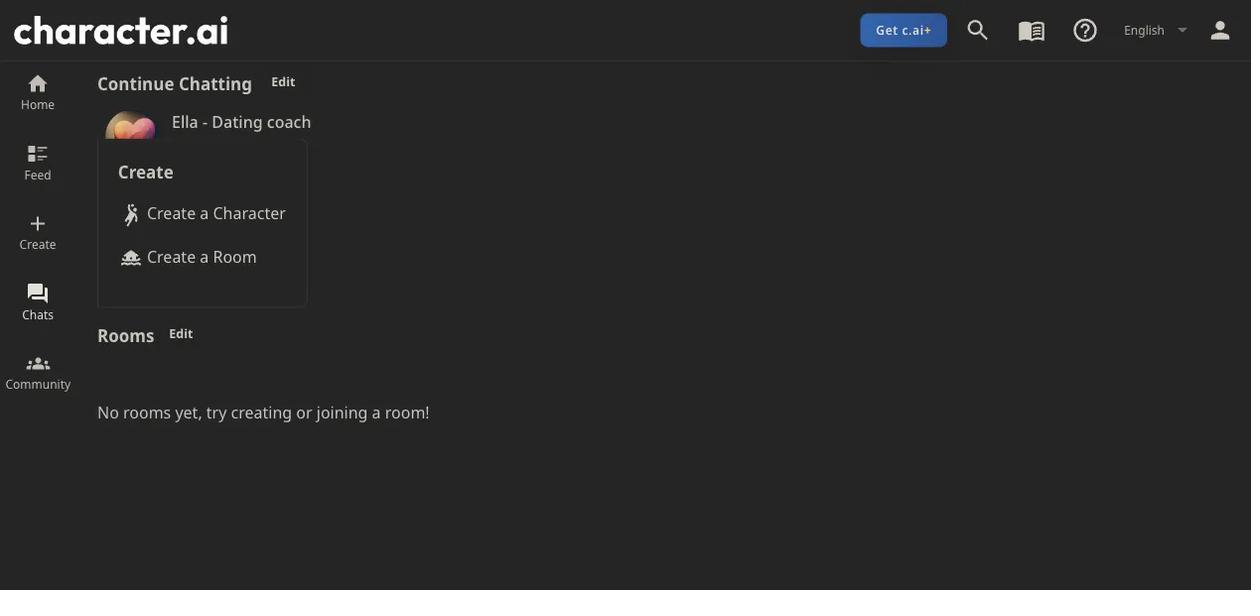 Task type: vqa. For each thing, say whether or not it's contained in the screenshot.
CAMPFIRE
no



Task type: locate. For each thing, give the bounding box(es) containing it.
try
[[206, 402, 227, 423]]

a down gamer
[[200, 202, 209, 224]]

home link
[[21, 69, 55, 139]]

0 vertical spatial edit button
[[261, 71, 306, 91]]

community link
[[5, 350, 71, 420]]

boy
[[227, 181, 256, 202]]

joining
[[316, 402, 368, 423]]

levi ackerman button
[[93, 250, 1231, 305]]

1 horizontal spatial edit button
[[261, 71, 306, 91]]

0 horizontal spatial edit button
[[159, 323, 203, 343]]

a
[[200, 202, 209, 224], [200, 246, 209, 267], [372, 402, 381, 423]]

logo image
[[14, 16, 228, 44]]

or
[[296, 402, 312, 423]]

room
[[213, 246, 257, 267]]

a left room
[[200, 246, 209, 267]]

edit button for continue chatting
[[261, 71, 306, 91]]

feed link
[[24, 139, 51, 209]]

create inside "button"
[[147, 246, 196, 267]]

a left room!
[[372, 402, 381, 423]]

edit up coach
[[271, 73, 295, 90]]

create
[[118, 160, 174, 183], [147, 202, 196, 224], [19, 236, 56, 253], [147, 246, 196, 267]]

get c.ai +
[[876, 22, 932, 38]]

continue
[[97, 72, 174, 95]]

room!
[[385, 402, 430, 423]]

get
[[876, 22, 898, 38]]

edit
[[271, 73, 295, 90], [169, 324, 193, 341]]

create a room button
[[118, 244, 258, 271]]

create up chats link at the left of the page
[[19, 236, 56, 253]]

edit button up coach
[[261, 71, 306, 91]]

create down ella
[[118, 160, 174, 183]]

coach
[[267, 110, 311, 132]]

create down gamer
[[147, 202, 196, 224]]

a inside the create a room "button"
[[200, 246, 209, 267]]

edit button right rooms
[[159, 323, 203, 343]]

create down create a character button
[[147, 246, 196, 267]]

1 vertical spatial a
[[200, 246, 209, 267]]

dating
[[212, 110, 263, 132]]

1 vertical spatial edit
[[169, 324, 193, 341]]

1 horizontal spatial edit
[[271, 73, 295, 90]]

edit button
[[261, 71, 306, 91], [159, 323, 203, 343]]

0 vertical spatial a
[[200, 202, 209, 224]]

edit button for rooms
[[159, 323, 203, 343]]

2 vertical spatial a
[[372, 402, 381, 423]]

edit right rooms
[[169, 324, 193, 341]]

0 horizontal spatial edit
[[169, 324, 193, 341]]

0 vertical spatial edit
[[271, 73, 295, 90]]

create inside button
[[147, 202, 196, 224]]

yet,
[[175, 402, 202, 423]]

feed
[[24, 166, 51, 183]]

create a room
[[147, 246, 257, 267]]

1 vertical spatial edit button
[[159, 323, 203, 343]]

a inside create a character button
[[200, 202, 209, 224]]

no rooms yet, try creating or joining a room!
[[97, 402, 430, 423]]

+
[[924, 22, 932, 38]]

home
[[21, 96, 55, 113]]



Task type: describe. For each thing, give the bounding box(es) containing it.
-
[[203, 110, 208, 132]]

ackerman
[[206, 251, 283, 273]]

gamer
[[172, 181, 223, 202]]

chats link
[[22, 279, 54, 350]]

continue chatting
[[97, 72, 252, 95]]

create link
[[19, 209, 56, 279]]

levi ackerman
[[172, 251, 283, 273]]

chats
[[22, 306, 54, 323]]

gamer boy button
[[93, 180, 1231, 235]]

ella - dating coach
[[172, 110, 311, 132]]

a for room
[[200, 246, 209, 267]]

ella
[[172, 110, 198, 132]]

levi
[[172, 251, 202, 273]]

a for character
[[200, 202, 209, 224]]

no
[[97, 402, 119, 423]]

rooms
[[97, 324, 154, 347]]

c.ai
[[902, 22, 924, 38]]

create a character button
[[118, 200, 287, 228]]

edit for continue chatting
[[271, 73, 295, 90]]

character
[[213, 202, 286, 224]]

creating
[[231, 402, 292, 423]]

gamer boy
[[172, 181, 256, 202]]

edit for rooms
[[169, 324, 193, 341]]

rooms
[[123, 402, 171, 423]]

chatting
[[179, 72, 252, 95]]

community
[[5, 376, 71, 393]]

create a character
[[147, 202, 286, 224]]

ella - dating coach button
[[93, 110, 1231, 164]]



